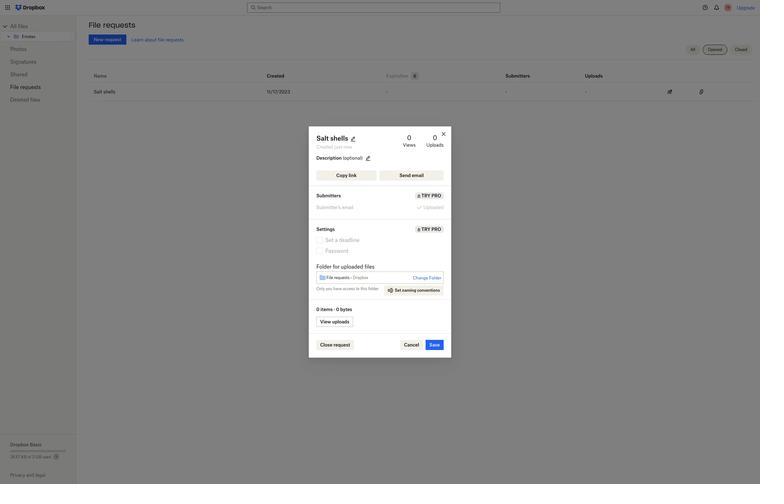 Task type: describe. For each thing, give the bounding box(es) containing it.
all files tree
[[1, 21, 76, 42]]

pro trial element for uploaded
[[415, 192, 444, 199]]

created button
[[267, 72, 284, 80]]

submitters
[[317, 193, 341, 198]]

basic
[[30, 442, 42, 447]]

deleted files
[[10, 97, 40, 103]]

copy link button
[[317, 170, 377, 181]]

table containing name
[[89, 62, 755, 101]]

link
[[349, 173, 357, 178]]

pro for password
[[432, 227, 441, 232]]

about
[[145, 37, 157, 42]]

all for all
[[691, 47, 696, 52]]

conventions
[[417, 288, 440, 293]]

email for send email
[[412, 173, 424, 178]]

set for set naming conventions
[[395, 288, 401, 293]]

0 for 0 uploads
[[433, 134, 437, 142]]

get more space image
[[52, 453, 60, 461]]

set a deadline
[[325, 237, 360, 243]]

uploaded
[[424, 205, 444, 210]]

file
[[158, 37, 164, 42]]

for
[[333, 264, 340, 270]]

row containing salt shells
[[89, 83, 755, 101]]

photos
[[10, 46, 27, 52]]

legal
[[35, 472, 46, 478]]

submitter's
[[317, 205, 341, 210]]

try for password
[[422, 227, 431, 232]]

uploads
[[332, 319, 350, 324]]

all for all files
[[10, 23, 17, 29]]

dropbox inside dialog
[[353, 275, 368, 280]]

folder for uploaded files
[[317, 264, 375, 270]]

shells for created just now
[[330, 134, 348, 142]]

just
[[335, 144, 342, 150]]

learn
[[132, 37, 144, 42]]

file requests inside 'link'
[[10, 84, 41, 90]]

dialog containing 0
[[309, 126, 452, 358]]

copy link image
[[698, 88, 706, 96]]

all files
[[10, 23, 28, 29]]

only
[[317, 286, 325, 291]]

close request
[[320, 342, 350, 348]]

close request button
[[317, 340, 354, 350]]

opened
[[708, 47, 723, 52]]

28.57
[[10, 455, 20, 459]]

privacy and legal
[[10, 472, 46, 478]]

settings
[[317, 227, 335, 232]]

copy link
[[337, 173, 357, 178]]

shells for 11/17/2023
[[103, 89, 115, 94]]

11/17/2023
[[267, 89, 290, 94]]

set naming conventions
[[395, 288, 440, 293]]

have
[[334, 286, 342, 291]]

all files link
[[10, 21, 76, 31]]

send email
[[400, 173, 424, 178]]

shared
[[10, 71, 27, 78]]

request
[[334, 342, 350, 348]]

created for created
[[267, 73, 284, 79]]

1 - from the left
[[386, 89, 388, 94]]

close
[[320, 342, 333, 348]]

salt for 11/17/2023
[[94, 89, 102, 94]]

salt for created just now
[[317, 134, 329, 142]]

naming
[[402, 288, 416, 293]]

28.57 kb of 2 gb used
[[10, 455, 51, 459]]

)
[[362, 155, 363, 161]]

0 for 0 views
[[407, 134, 412, 142]]

0 for 0 items · 0 bytes
[[317, 307, 320, 312]]

send
[[400, 173, 411, 178]]

kb
[[21, 455, 27, 459]]

2 column header from the left
[[585, 65, 611, 80]]

used
[[43, 455, 51, 459]]

copy
[[337, 173, 348, 178]]

send email button
[[380, 170, 444, 181]]

set for set a deadline
[[325, 237, 334, 243]]

learn about file requests link
[[132, 37, 184, 42]]

deleted files link
[[10, 93, 66, 106]]

uploaded
[[341, 264, 363, 270]]

3 - from the left
[[585, 89, 587, 94]]

change folder button
[[413, 274, 442, 282]]

files for all files
[[18, 23, 28, 29]]

2
[[32, 455, 35, 459]]

shared link
[[10, 68, 66, 81]]

requests inside 'link'
[[20, 84, 41, 90]]



Task type: locate. For each thing, give the bounding box(es) containing it.
set left a
[[325, 237, 334, 243]]

try pro up 'uploaded'
[[422, 193, 441, 198]]

created up description
[[317, 144, 333, 150]]

1 vertical spatial folder
[[429, 275, 442, 280]]

try pro
[[422, 193, 441, 198], [422, 227, 441, 232]]

0 vertical spatial created
[[267, 73, 284, 79]]

bytes
[[340, 307, 352, 312]]

1 vertical spatial files
[[30, 97, 40, 103]]

0 vertical spatial salt shells
[[94, 89, 115, 94]]

learn about file requests
[[132, 37, 184, 42]]

description
[[317, 155, 342, 161]]

1 vertical spatial dropbox
[[10, 442, 29, 447]]

0 left items
[[317, 307, 320, 312]]

privacy and legal link
[[10, 472, 76, 478]]

opened button
[[703, 45, 728, 55]]

row containing name
[[89, 62, 755, 83]]

folder inside button
[[429, 275, 442, 280]]

2 pro from the top
[[432, 227, 441, 232]]

all left opened
[[691, 47, 696, 52]]

2 try pro from the top
[[422, 227, 441, 232]]

deleted
[[10, 97, 29, 103]]

0 vertical spatial dropbox
[[353, 275, 368, 280]]

salt down name
[[94, 89, 102, 94]]

0 up the uploads
[[433, 134, 437, 142]]

signatures
[[10, 59, 36, 65]]

pro up 'uploaded'
[[432, 193, 441, 198]]

1 horizontal spatial created
[[317, 144, 333, 150]]

0 horizontal spatial all
[[10, 23, 17, 29]]

1 vertical spatial try pro
[[422, 227, 441, 232]]

shells inside dialog
[[330, 134, 348, 142]]

files down file requests 'link'
[[30, 97, 40, 103]]

shells down name
[[103, 89, 115, 94]]

try pro for uploaded
[[422, 193, 441, 198]]

0 inside 0 uploads
[[433, 134, 437, 142]]

0 horizontal spatial file
[[10, 84, 19, 90]]

submitter's email
[[317, 205, 354, 210]]

all inside button
[[691, 47, 696, 52]]

photos link
[[10, 43, 66, 55]]

and
[[26, 472, 34, 478]]

dropbox up 28.57
[[10, 442, 29, 447]]

email right submitter's
[[342, 205, 354, 210]]

1 horizontal spatial salt
[[317, 134, 329, 142]]

to
[[356, 286, 360, 291]]

1 vertical spatial salt shells
[[317, 134, 348, 142]]

0 up views
[[407, 134, 412, 142]]

1 vertical spatial try
[[422, 227, 431, 232]]

file requests • dropbox
[[327, 275, 368, 280]]

signatures link
[[10, 55, 66, 68]]

created just now
[[317, 144, 352, 150]]

all inside "tree"
[[10, 23, 17, 29]]

folder
[[317, 264, 332, 270], [429, 275, 442, 280]]

file requests link
[[10, 81, 66, 93]]

upgrade link
[[737, 5, 755, 10]]

1 horizontal spatial email
[[412, 173, 424, 178]]

1 horizontal spatial folder
[[429, 275, 442, 280]]

dropbox basic
[[10, 442, 42, 447]]

pro down 'uploaded'
[[432, 227, 441, 232]]

file requests
[[89, 21, 135, 29], [10, 84, 41, 90]]

view uploads button
[[317, 317, 353, 327]]

set inside button
[[395, 288, 401, 293]]

table
[[89, 62, 755, 101]]

optional
[[345, 155, 362, 161]]

-
[[386, 89, 388, 94], [506, 89, 508, 94], [585, 89, 587, 94]]

created for created just now
[[317, 144, 333, 150]]

files for deleted files
[[30, 97, 40, 103]]

0 horizontal spatial folder
[[317, 264, 332, 270]]

global header element
[[0, 0, 761, 16]]

1 horizontal spatial file
[[89, 21, 101, 29]]

0 horizontal spatial set
[[325, 237, 334, 243]]

password
[[325, 248, 349, 254]]

closed button
[[730, 45, 753, 55]]

1 row from the top
[[89, 62, 755, 83]]

requests left •
[[334, 275, 350, 280]]

file inside file requests 'link'
[[10, 84, 19, 90]]

1 horizontal spatial file requests
[[89, 21, 135, 29]]

you
[[326, 286, 332, 291]]

shells inside row
[[103, 89, 115, 94]]

requests right file
[[166, 37, 184, 42]]

views
[[403, 142, 416, 148]]

0 horizontal spatial file requests
[[10, 84, 41, 90]]

all up photos
[[10, 23, 17, 29]]

pro trial element for password
[[415, 226, 444, 233]]

0 vertical spatial pro
[[432, 193, 441, 198]]

try down 'uploaded'
[[422, 227, 431, 232]]

1 horizontal spatial set
[[395, 288, 401, 293]]

requests up learn
[[103, 21, 135, 29]]

gb
[[36, 455, 41, 459]]

0 vertical spatial all
[[10, 23, 17, 29]]

emotes
[[22, 34, 36, 39]]

1 horizontal spatial files
[[30, 97, 40, 103]]

salt shells for 11/17/2023
[[94, 89, 115, 94]]

cell inside row
[[724, 83, 755, 101]]

set left naming
[[395, 288, 401, 293]]

salt up created just now
[[317, 134, 329, 142]]

1 vertical spatial file
[[10, 84, 19, 90]]

of
[[28, 455, 31, 459]]

upgrade
[[737, 5, 755, 10]]

1 column header from the left
[[506, 65, 531, 80]]

dropbox
[[353, 275, 368, 280], [10, 442, 29, 447]]

0 right ·
[[336, 307, 339, 312]]

1 vertical spatial all
[[691, 47, 696, 52]]

try pro for password
[[422, 227, 441, 232]]

•
[[351, 275, 352, 280]]

cell
[[724, 83, 755, 101]]

0 views
[[403, 134, 416, 148]]

0 horizontal spatial salt
[[94, 89, 102, 94]]

1 horizontal spatial column header
[[585, 65, 611, 80]]

1 try pro from the top
[[422, 193, 441, 198]]

file requests up learn
[[89, 21, 135, 29]]

row
[[89, 62, 755, 83], [89, 83, 755, 101]]

1 pro from the top
[[432, 193, 441, 198]]

deadline
[[339, 237, 360, 243]]

change folder
[[413, 275, 442, 280]]

shells up just
[[330, 134, 348, 142]]

try up 'uploaded'
[[422, 193, 431, 198]]

0 horizontal spatial -
[[386, 89, 388, 94]]

0 inside 0 views
[[407, 134, 412, 142]]

0 horizontal spatial column header
[[506, 65, 531, 80]]

0 vertical spatial shells
[[103, 89, 115, 94]]

files right "uploaded" in the bottom left of the page
[[365, 264, 375, 270]]

salt shells up created just now
[[317, 134, 348, 142]]

0 vertical spatial file
[[89, 21, 101, 29]]

2 - from the left
[[506, 89, 508, 94]]

1 vertical spatial email
[[342, 205, 354, 210]]

0 vertical spatial pro trial element
[[409, 72, 419, 80]]

shells
[[103, 89, 115, 94], [330, 134, 348, 142]]

view uploads
[[320, 319, 350, 324]]

0 vertical spatial set
[[325, 237, 334, 243]]

emotes link
[[13, 33, 70, 40]]

0 items · 0 bytes
[[317, 307, 352, 312]]

1 horizontal spatial dropbox
[[353, 275, 368, 280]]

1 horizontal spatial -
[[506, 89, 508, 94]]

set naming conventions button
[[384, 286, 444, 296]]

pro trial element inside row
[[409, 72, 419, 80]]

1 vertical spatial created
[[317, 144, 333, 150]]

view
[[320, 319, 331, 324]]

access
[[343, 286, 355, 291]]

requests
[[103, 21, 135, 29], [166, 37, 184, 42], [20, 84, 41, 90], [334, 275, 350, 280]]

2 horizontal spatial files
[[365, 264, 375, 270]]

name
[[94, 73, 107, 79]]

files
[[18, 23, 28, 29], [30, 97, 40, 103], [365, 264, 375, 270]]

0 horizontal spatial dropbox
[[10, 442, 29, 447]]

items
[[321, 307, 333, 312]]

dropbox logo - go to the homepage image
[[13, 3, 47, 13]]

now
[[344, 144, 352, 150]]

folder
[[368, 286, 379, 291]]

pro
[[432, 193, 441, 198], [432, 227, 441, 232]]

salt shells inside row
[[94, 89, 115, 94]]

1 vertical spatial pro trial element
[[415, 192, 444, 199]]

files up emotes
[[18, 23, 28, 29]]

0 horizontal spatial shells
[[103, 89, 115, 94]]

folder up conventions
[[429, 275, 442, 280]]

cancel
[[404, 342, 419, 348]]

save button
[[426, 340, 444, 350]]

0 horizontal spatial files
[[18, 23, 28, 29]]

all
[[10, 23, 17, 29], [691, 47, 696, 52]]

salt shells
[[94, 89, 115, 94], [317, 134, 348, 142]]

1 horizontal spatial all
[[691, 47, 696, 52]]

salt inside row
[[94, 89, 102, 94]]

cancel button
[[400, 340, 423, 350]]

1 vertical spatial set
[[395, 288, 401, 293]]

send email image
[[666, 88, 674, 96]]

folder left for
[[317, 264, 332, 270]]

2 vertical spatial files
[[365, 264, 375, 270]]

requests up deleted files
[[20, 84, 41, 90]]

created up 11/17/2023
[[267, 73, 284, 79]]

·
[[334, 307, 335, 312]]

0 uploads
[[427, 134, 444, 148]]

2 try from the top
[[422, 227, 431, 232]]

1 horizontal spatial shells
[[330, 134, 348, 142]]

0 vertical spatial salt
[[94, 89, 102, 94]]

email inside send email button
[[412, 173, 424, 178]]

closed
[[735, 47, 748, 52]]

email for submitter's email
[[342, 205, 354, 210]]

email right send
[[412, 173, 424, 178]]

2 horizontal spatial file
[[327, 275, 333, 280]]

pro for uploaded
[[432, 193, 441, 198]]

2 horizontal spatial -
[[585, 89, 587, 94]]

try for uploaded
[[422, 193, 431, 198]]

privacy
[[10, 472, 25, 478]]

files inside the 'all files' link
[[18, 23, 28, 29]]

1 try from the top
[[422, 193, 431, 198]]

file requests up deleted files
[[10, 84, 41, 90]]

0 vertical spatial try
[[422, 193, 431, 198]]

1 vertical spatial shells
[[330, 134, 348, 142]]

2 vertical spatial pro trial element
[[415, 226, 444, 233]]

all button
[[686, 45, 701, 55]]

salt shells for created just now
[[317, 134, 348, 142]]

0 vertical spatial folder
[[317, 264, 332, 270]]

salt
[[94, 89, 102, 94], [317, 134, 329, 142]]

file
[[89, 21, 101, 29], [10, 84, 19, 90], [327, 275, 333, 280]]

2 vertical spatial file
[[327, 275, 333, 280]]

1 vertical spatial file requests
[[10, 84, 41, 90]]

dialog
[[309, 126, 452, 358]]

pro trial element
[[409, 72, 419, 80], [415, 192, 444, 199], [415, 226, 444, 233]]

change
[[413, 275, 428, 280]]

1 horizontal spatial salt shells
[[317, 134, 348, 142]]

column header
[[506, 65, 531, 80], [585, 65, 611, 80]]

0 vertical spatial email
[[412, 173, 424, 178]]

files inside deleted files link
[[30, 97, 40, 103]]

email
[[412, 173, 424, 178], [342, 205, 354, 210]]

0 horizontal spatial salt shells
[[94, 89, 115, 94]]

2 row from the top
[[89, 83, 755, 101]]

(
[[343, 155, 345, 161]]

0 vertical spatial try pro
[[422, 193, 441, 198]]

1 vertical spatial salt
[[317, 134, 329, 142]]

0 vertical spatial files
[[18, 23, 28, 29]]

description ( optional )
[[317, 155, 363, 161]]

salt shells down name
[[94, 89, 115, 94]]

created
[[267, 73, 284, 79], [317, 144, 333, 150]]

1 vertical spatial pro
[[432, 227, 441, 232]]

dropbox right •
[[353, 275, 368, 280]]

try pro down 'uploaded'
[[422, 227, 441, 232]]

0 horizontal spatial email
[[342, 205, 354, 210]]

created inside row
[[267, 73, 284, 79]]

this
[[361, 286, 367, 291]]

only you have access to this folder
[[317, 286, 379, 291]]

0 vertical spatial file requests
[[89, 21, 135, 29]]

0 horizontal spatial created
[[267, 73, 284, 79]]



Task type: vqa. For each thing, say whether or not it's contained in the screenshot.
$18 / month
no



